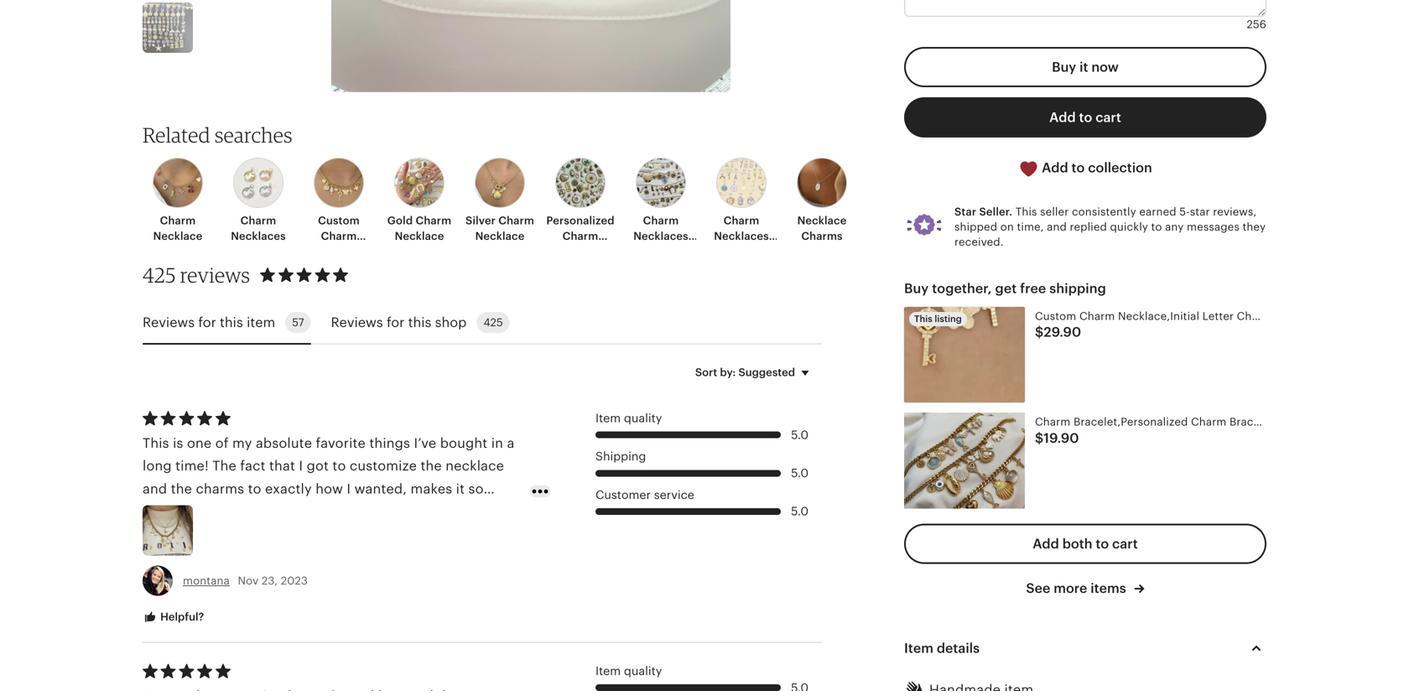 Task type: vqa. For each thing, say whether or not it's contained in the screenshot.
Reviews for this item
yes



Task type: locate. For each thing, give the bounding box(es) containing it.
0 horizontal spatial necklace
[[143, 527, 201, 542]]

2 necklaces from the left
[[634, 230, 689, 242]]

0 vertical spatial item quality
[[596, 412, 662, 425]]

2 vertical spatial 5.0
[[791, 505, 809, 518]]

charm bracelet,personalized charm bracelet for women,design your own jewelry,choose your jewelry,birthday bracelet,gift for her,friend gift image
[[905, 413, 1025, 509]]

to inside the "add both to cart" button
[[1096, 537, 1109, 552]]

charm necklace
[[153, 214, 203, 242]]

in
[[491, 436, 503, 451]]

is
[[173, 436, 183, 451], [205, 527, 215, 542]]

this is one of my absolute favorite things i've bought in a long time! the fact that i got to customize the necklace and the charms to exactly how i wanted, makes it so special. this would be such a great gift for someone! this necklace is exactly what i've been looking for!
[[143, 436, 518, 542]]

1 quality from the top
[[624, 412, 662, 425]]

and
[[1047, 221, 1067, 233], [143, 481, 167, 497]]

item inside dropdown button
[[905, 641, 934, 656]]

charm up chunky
[[643, 214, 679, 227]]

this for item
[[220, 315, 243, 330]]

gold right "custom"
[[387, 214, 413, 227]]

1 this from the left
[[220, 315, 243, 330]]

1 horizontal spatial is
[[205, 527, 215, 542]]

add left both
[[1033, 537, 1060, 552]]

item
[[596, 412, 621, 425], [905, 641, 934, 656], [596, 665, 621, 678]]

1 vertical spatial item
[[905, 641, 934, 656]]

necklace down special.
[[143, 527, 201, 542]]

5.0
[[791, 428, 809, 442], [791, 467, 809, 480], [791, 505, 809, 518]]

necklaces up chunky
[[634, 230, 689, 242]]

to left collection at right
[[1072, 160, 1085, 175]]

0 horizontal spatial it
[[456, 481, 465, 497]]

0 vertical spatial $
[[1035, 325, 1044, 340]]

0 horizontal spatial buy
[[905, 281, 929, 296]]

1 vertical spatial 425
[[484, 316, 503, 329]]

29.90
[[1044, 325, 1082, 340]]

1 horizontal spatial i
[[347, 481, 351, 497]]

received.
[[955, 236, 1004, 249]]

charm up reviews at the top of page
[[241, 214, 276, 227]]

i left got
[[299, 459, 303, 474]]

necklace charms
[[798, 214, 847, 242]]

a
[[507, 436, 515, 451], [326, 504, 334, 519]]

0 horizontal spatial and
[[143, 481, 167, 497]]

add inside add to collection button
[[1042, 160, 1069, 175]]

2 reviews from the left
[[331, 315, 383, 330]]

charm down "custom"
[[321, 230, 357, 242]]

necklace for gold charm necklace
[[395, 230, 444, 242]]

1 5.0 from the top
[[791, 428, 809, 442]]

0 vertical spatial 425
[[143, 263, 176, 287]]

to inside add to cart button
[[1079, 110, 1093, 125]]

shop
[[435, 315, 467, 330]]

0 horizontal spatial is
[[173, 436, 183, 451]]

0 vertical spatial a
[[507, 436, 515, 451]]

1 vertical spatial i've
[[305, 527, 328, 542]]

buy for buy together, get free shipping
[[905, 281, 929, 296]]

montana
[[183, 575, 230, 587]]

1 horizontal spatial necklaces
[[634, 230, 689, 242]]

be
[[271, 504, 287, 519]]

necklace up 425 reviews at the left top of the page
[[153, 230, 203, 242]]

for left the "shop"
[[387, 315, 405, 330]]

0 vertical spatial and
[[1047, 221, 1067, 233]]

helpful?
[[158, 611, 204, 623]]

item
[[247, 315, 275, 330]]

1 vertical spatial exactly
[[219, 527, 266, 542]]

great
[[337, 504, 372, 519]]

necklace charms link
[[787, 158, 858, 244]]

the up makes
[[421, 459, 442, 474]]

exactly down that
[[265, 481, 312, 497]]

reviews
[[180, 263, 250, 287]]

view details of this review photo by montana image
[[143, 506, 193, 556]]

necklace for personalized charm necklace
[[556, 245, 605, 258]]

425 right the "shop"
[[484, 316, 503, 329]]

1 vertical spatial and
[[143, 481, 167, 497]]

1 horizontal spatial the
[[421, 459, 442, 474]]

necklace right "custom charm necklace" in the left top of the page
[[395, 230, 444, 242]]

add up seller
[[1042, 160, 1069, 175]]

0 vertical spatial 5.0
[[791, 428, 809, 442]]

sort by: suggested button
[[683, 355, 828, 390]]

0 vertical spatial quality
[[624, 412, 662, 425]]

23,
[[262, 575, 278, 587]]

reviews for reviews for this item
[[143, 315, 195, 330]]

so
[[469, 481, 484, 497]]

they
[[1243, 221, 1266, 233]]

charm left necklace charms
[[724, 214, 760, 227]]

0 vertical spatial i've
[[414, 436, 437, 451]]

this left listing
[[915, 314, 933, 324]]

for for item
[[198, 315, 216, 330]]

charm necklaces chunky link
[[626, 158, 696, 258]]

see
[[1027, 581, 1051, 596]]

necklace inside 'gold charm necklace'
[[395, 230, 444, 242]]

add to cart
[[1050, 110, 1122, 125]]

add for add to cart
[[1050, 110, 1076, 125]]

charm
[[160, 214, 196, 227], [241, 214, 276, 227], [416, 214, 452, 227], [499, 214, 535, 227], [643, 214, 679, 227], [724, 214, 760, 227], [321, 230, 357, 242], [563, 230, 599, 242]]

this up long
[[143, 436, 169, 451]]

this
[[1016, 205, 1038, 218], [915, 314, 933, 324], [143, 436, 169, 451], [197, 504, 223, 519], [492, 504, 518, 519]]

1 $ from the top
[[1035, 325, 1044, 340]]

add inside the "add both to cart" button
[[1033, 537, 1060, 552]]

1 horizontal spatial i've
[[414, 436, 437, 451]]

reviews right the 57
[[331, 315, 383, 330]]

$ down free at top right
[[1035, 325, 1044, 340]]

item details button
[[889, 628, 1282, 669]]

exactly
[[265, 481, 312, 497], [219, 527, 266, 542]]

custom charm necklace,initial letter charm necklace,pick your charms,design your own personalized story jewelry,gifts for her,birthday gift image
[[905, 307, 1025, 403]]

425 down charm necklace
[[143, 263, 176, 287]]

helpful? button
[[130, 602, 217, 633]]

425
[[143, 263, 176, 287], [484, 316, 503, 329]]

a right in
[[507, 436, 515, 451]]

add down the buy it now
[[1050, 110, 1076, 125]]

this
[[220, 315, 243, 330], [408, 315, 432, 330]]

1 vertical spatial 5.0
[[791, 467, 809, 480]]

buy for buy it now
[[1052, 60, 1077, 75]]

charm inside charm necklaces
[[241, 214, 276, 227]]

for
[[198, 315, 216, 330], [387, 315, 405, 330], [402, 504, 420, 519]]

see more items link
[[1027, 579, 1145, 598]]

tab list containing reviews for this item
[[143, 302, 822, 345]]

for down reviews at the top of page
[[198, 315, 216, 330]]

1 vertical spatial buy
[[905, 281, 929, 296]]

1 vertical spatial cart
[[1113, 537, 1138, 552]]

2023
[[281, 575, 308, 587]]

0 vertical spatial i
[[299, 459, 303, 474]]

this inside this seller consistently earned 5-star reviews, shipped on time, and replied quickly to any messages they received.
[[1016, 205, 1038, 218]]

to right both
[[1096, 537, 1109, 552]]

0 horizontal spatial reviews
[[143, 315, 195, 330]]

0 horizontal spatial 425
[[143, 263, 176, 287]]

1 horizontal spatial a
[[507, 436, 515, 451]]

0 vertical spatial item
[[596, 412, 621, 425]]

someone!
[[424, 504, 488, 519]]

for for shop
[[387, 315, 405, 330]]

customize
[[350, 459, 417, 474]]

got
[[307, 459, 329, 474]]

custom charm necklaceinitial letter charm necklacepick your image 8 image
[[143, 2, 193, 53]]

by:
[[720, 366, 736, 379]]

necklaces
[[231, 230, 286, 242], [634, 230, 689, 242], [714, 230, 769, 242]]

1 reviews from the left
[[143, 315, 195, 330]]

it left now
[[1080, 60, 1089, 75]]

necklace down "custom"
[[314, 245, 364, 258]]

this for listing
[[915, 314, 933, 324]]

tab list
[[143, 302, 822, 345]]

how
[[316, 481, 343, 497]]

charms
[[196, 481, 244, 497]]

absolute
[[256, 436, 312, 451]]

it
[[1080, 60, 1089, 75], [456, 481, 465, 497]]

and inside this is one of my absolute favorite things i've bought in a long time! the fact that i got to customize the necklace and the charms to exactly how i wanted, makes it so special. this would be such a great gift for someone! this necklace is exactly what i've been looking for!
[[143, 481, 167, 497]]

add inside add to cart button
[[1050, 110, 1076, 125]]

0 vertical spatial it
[[1080, 60, 1089, 75]]

custom
[[318, 214, 360, 227]]

customer
[[596, 488, 651, 502]]

necklace up "so"
[[446, 459, 504, 474]]

necklaces left charms
[[714, 230, 769, 242]]

reviews
[[143, 315, 195, 330], [331, 315, 383, 330]]

1 vertical spatial i
[[347, 481, 351, 497]]

1 horizontal spatial necklace
[[446, 459, 504, 474]]

gold right chunky
[[729, 245, 755, 258]]

1 horizontal spatial buy
[[1052, 60, 1077, 75]]

0 vertical spatial buy
[[1052, 60, 1077, 75]]

to down fact
[[248, 481, 261, 497]]

1 horizontal spatial gold
[[729, 245, 755, 258]]

5.0 for quality
[[791, 428, 809, 442]]

3 5.0 from the top
[[791, 505, 809, 518]]

0 horizontal spatial this
[[220, 315, 243, 330]]

1 vertical spatial quality
[[624, 665, 662, 678]]

1 vertical spatial the
[[171, 481, 192, 497]]

a down how
[[326, 504, 334, 519]]

is right 'view details of this review photo by montana'
[[205, 527, 215, 542]]

things
[[369, 436, 410, 451]]

buy it now
[[1052, 60, 1119, 75]]

it inside button
[[1080, 60, 1089, 75]]

time!
[[176, 459, 209, 474]]

i've down 'such'
[[305, 527, 328, 542]]

this left item
[[220, 315, 243, 330]]

1 horizontal spatial this
[[408, 315, 432, 330]]

0 vertical spatial necklace
[[446, 459, 504, 474]]

1 vertical spatial it
[[456, 481, 465, 497]]

together,
[[932, 281, 992, 296]]

buy left now
[[1052, 60, 1077, 75]]

0 horizontal spatial the
[[171, 481, 192, 497]]

both
[[1063, 537, 1093, 552]]

this up the "time," in the top right of the page
[[1016, 205, 1038, 218]]

necklaces for charm necklaces chunky
[[634, 230, 689, 242]]

0 vertical spatial gold
[[387, 214, 413, 227]]

necklace down personalized
[[556, 245, 605, 258]]

2 quality from the top
[[624, 665, 662, 678]]

and down seller
[[1047, 221, 1067, 233]]

to down earned
[[1152, 221, 1163, 233]]

for right gift on the left bottom
[[402, 504, 420, 519]]

0 horizontal spatial gold
[[387, 214, 413, 227]]

gold inside charm necklaces gold
[[729, 245, 755, 258]]

seller.
[[980, 205, 1013, 218]]

cart inside button
[[1096, 110, 1122, 125]]

such
[[291, 504, 322, 519]]

charm down personalized
[[563, 230, 599, 242]]

2 $ from the top
[[1035, 431, 1044, 446]]

charm left silver
[[416, 214, 452, 227]]

necklace inside personalized charm necklace
[[556, 245, 605, 258]]

buy inside button
[[1052, 60, 1077, 75]]

1 horizontal spatial reviews
[[331, 315, 383, 330]]

item details
[[905, 641, 980, 656]]

this left the "shop"
[[408, 315, 432, 330]]

for!
[[420, 527, 443, 542]]

1 vertical spatial gold
[[729, 245, 755, 258]]

reviews for reviews for this shop
[[331, 315, 383, 330]]

1 vertical spatial $
[[1035, 431, 1044, 446]]

$ right the charm bracelet,personalized charm bracelet for women,design your own jewelry,choose your jewelry,birthday bracelet,gift for her,friend gift image
[[1035, 431, 1044, 446]]

1 vertical spatial add
[[1042, 160, 1069, 175]]

charm inside silver charm necklace
[[499, 214, 535, 227]]

charm inside charm necklace
[[160, 214, 196, 227]]

charm up 425 reviews at the left top of the page
[[160, 214, 196, 227]]

charm inside personalized charm necklace
[[563, 230, 599, 242]]

necklace inside silver charm necklace
[[475, 230, 525, 242]]

0 vertical spatial cart
[[1096, 110, 1122, 125]]

0 vertical spatial add
[[1050, 110, 1076, 125]]

425 for 425 reviews
[[143, 263, 176, 287]]

reviews down 425 reviews at the left top of the page
[[143, 315, 195, 330]]

2 this from the left
[[408, 315, 432, 330]]

charm necklaces gold
[[714, 214, 769, 258]]

1 horizontal spatial and
[[1047, 221, 1067, 233]]

fact
[[240, 459, 266, 474]]

necklaces up reviews at the top of page
[[231, 230, 286, 242]]

0 horizontal spatial a
[[326, 504, 334, 519]]

2 horizontal spatial necklaces
[[714, 230, 769, 242]]

collection
[[1088, 160, 1153, 175]]

necklaces inside "link"
[[634, 230, 689, 242]]

the down time!
[[171, 481, 192, 497]]

is left one
[[173, 436, 183, 451]]

to down buy it now button
[[1079, 110, 1093, 125]]

19.90
[[1044, 431, 1080, 446]]

1 vertical spatial item quality
[[596, 665, 662, 678]]

one
[[187, 436, 212, 451]]

charm right silver
[[499, 214, 535, 227]]

i right how
[[347, 481, 351, 497]]

i've right things
[[414, 436, 437, 451]]

1 horizontal spatial 425
[[484, 316, 503, 329]]

and down long
[[143, 481, 167, 497]]

buy up this listing
[[905, 281, 929, 296]]

this for shop
[[408, 315, 432, 330]]

now
[[1092, 60, 1119, 75]]

add
[[1050, 110, 1076, 125], [1042, 160, 1069, 175], [1033, 537, 1060, 552]]

cart down now
[[1096, 110, 1122, 125]]

any
[[1166, 221, 1184, 233]]

2 vertical spatial add
[[1033, 537, 1060, 552]]

necklace down silver
[[475, 230, 525, 242]]

0 horizontal spatial i
[[299, 459, 303, 474]]

cart up items on the right bottom of the page
[[1113, 537, 1138, 552]]

necklace for silver charm necklace
[[475, 230, 525, 242]]

it left "so"
[[456, 481, 465, 497]]

and inside this seller consistently earned 5-star reviews, shipped on time, and replied quickly to any messages they received.
[[1047, 221, 1067, 233]]

1 horizontal spatial it
[[1080, 60, 1089, 75]]

3 necklaces from the left
[[714, 230, 769, 242]]

charm necklace link
[[143, 158, 213, 244]]

star
[[955, 205, 977, 218]]

1 necklaces from the left
[[231, 230, 286, 242]]

0 horizontal spatial necklaces
[[231, 230, 286, 242]]

exactly down the "would"
[[219, 527, 266, 542]]



Task type: describe. For each thing, give the bounding box(es) containing it.
charm necklaces link
[[223, 158, 294, 244]]

necklace for custom charm necklace
[[314, 245, 364, 258]]

425 reviews
[[143, 263, 250, 287]]

to inside add to collection button
[[1072, 160, 1085, 175]]

buy it now button
[[905, 47, 1267, 87]]

this listing
[[915, 314, 962, 324]]

1 vertical spatial a
[[326, 504, 334, 519]]

57
[[292, 316, 304, 329]]

charm necklaces
[[231, 214, 286, 242]]

looking
[[368, 527, 416, 542]]

charms
[[802, 230, 843, 242]]

searches
[[215, 123, 293, 147]]

0 vertical spatial the
[[421, 459, 442, 474]]

this down charms
[[197, 504, 223, 519]]

0 horizontal spatial i've
[[305, 527, 328, 542]]

add for add to collection
[[1042, 160, 1069, 175]]

details
[[937, 641, 980, 656]]

cart inside button
[[1113, 537, 1138, 552]]

1 vertical spatial necklace
[[143, 527, 201, 542]]

montana nov 23, 2023
[[183, 575, 308, 587]]

add for add both to cart
[[1033, 537, 1060, 552]]

favorite
[[316, 436, 366, 451]]

bought
[[440, 436, 488, 451]]

free
[[1020, 281, 1047, 296]]

add both to cart button
[[905, 524, 1267, 564]]

suggested
[[739, 366, 795, 379]]

shipped
[[955, 221, 998, 233]]

consistently
[[1072, 205, 1137, 218]]

more
[[1054, 581, 1088, 596]]

add to collection button
[[905, 148, 1267, 189]]

see more items
[[1027, 581, 1130, 596]]

silver charm necklace
[[466, 214, 535, 242]]

add to cart button
[[905, 97, 1267, 138]]

5.0 for service
[[791, 505, 809, 518]]

silver charm necklace link
[[465, 158, 535, 244]]

shipping
[[1050, 281, 1107, 296]]

gold charm necklace
[[387, 214, 452, 242]]

this right someone!
[[492, 504, 518, 519]]

silver
[[466, 214, 496, 227]]

chunky
[[641, 245, 682, 258]]

necklaces for charm necklaces
[[231, 230, 286, 242]]

seller
[[1041, 205, 1069, 218]]

2 vertical spatial item
[[596, 665, 621, 678]]

charm inside charm necklaces gold
[[724, 214, 760, 227]]

montana link
[[183, 575, 230, 587]]

service
[[654, 488, 695, 502]]

this for is
[[143, 436, 169, 451]]

2 5.0 from the top
[[791, 467, 809, 480]]

personalized
[[547, 214, 615, 227]]

reviews,
[[1214, 205, 1257, 218]]

necklace up charms
[[798, 214, 847, 227]]

this seller consistently earned 5-star reviews, shipped on time, and replied quickly to any messages they received.
[[955, 205, 1266, 249]]

necklaces for charm necklaces gold
[[714, 230, 769, 242]]

star seller.
[[955, 205, 1013, 218]]

wanted,
[[355, 481, 407, 497]]

star
[[1190, 205, 1211, 218]]

personalized charm necklace link
[[545, 158, 616, 258]]

quickly
[[1110, 221, 1149, 233]]

2 item quality from the top
[[596, 665, 662, 678]]

$ for 19.90
[[1035, 431, 1044, 446]]

related searches region
[[123, 123, 879, 259]]

buy together, get free shipping
[[905, 281, 1107, 296]]

charm necklaces chunky
[[634, 214, 689, 258]]

$ 19.90
[[1035, 431, 1080, 446]]

replied
[[1070, 221, 1107, 233]]

for inside this is one of my absolute favorite things i've bought in a long time! the fact that i got to customize the necklace and the charms to exactly how i wanted, makes it so special. this would be such a great gift for someone! this necklace is exactly what i've been looking for!
[[402, 504, 420, 519]]

$ 29.90
[[1035, 325, 1082, 340]]

0 vertical spatial exactly
[[265, 481, 312, 497]]

related
[[143, 123, 210, 147]]

425 for 425
[[484, 316, 503, 329]]

gold charm necklace link
[[384, 158, 455, 244]]

earned
[[1140, 205, 1177, 218]]

listing
[[935, 314, 962, 324]]

nov
[[238, 575, 259, 587]]

customer service
[[596, 488, 695, 502]]

get
[[996, 281, 1017, 296]]

0 vertical spatial is
[[173, 436, 183, 451]]

related searches
[[143, 123, 293, 147]]

sort by: suggested
[[695, 366, 795, 379]]

256
[[1247, 18, 1267, 30]]

gold inside 'gold charm necklace'
[[387, 214, 413, 227]]

shipping
[[596, 450, 646, 463]]

to inside this seller consistently earned 5-star reviews, shipped on time, and replied quickly to any messages they received.
[[1152, 221, 1163, 233]]

1 item quality from the top
[[596, 412, 662, 425]]

$ for 29.90
[[1035, 325, 1044, 340]]

the
[[213, 459, 237, 474]]

reviews for this shop
[[331, 315, 467, 330]]

it inside this is one of my absolute favorite things i've bought in a long time! the fact that i got to customize the necklace and the charms to exactly how i wanted, makes it so special. this would be such a great gift for someone! this necklace is exactly what i've been looking for!
[[456, 481, 465, 497]]

to right got
[[333, 459, 346, 474]]

1 vertical spatial is
[[205, 527, 215, 542]]

makes
[[411, 481, 452, 497]]

items
[[1091, 581, 1127, 596]]

that
[[269, 459, 295, 474]]

charm necklaces gold link
[[706, 158, 777, 258]]

gift
[[375, 504, 398, 519]]

this for seller
[[1016, 205, 1038, 218]]

of
[[215, 436, 229, 451]]

charm inside 'gold charm necklace'
[[416, 214, 452, 227]]

what
[[270, 527, 301, 542]]

personalized charm necklace
[[547, 214, 615, 258]]

add both to cart
[[1033, 537, 1138, 552]]

charm inside "custom charm necklace"
[[321, 230, 357, 242]]

charm inside charm necklaces chunky
[[643, 214, 679, 227]]

custom charm necklace
[[314, 214, 364, 258]]

messages
[[1187, 221, 1240, 233]]



